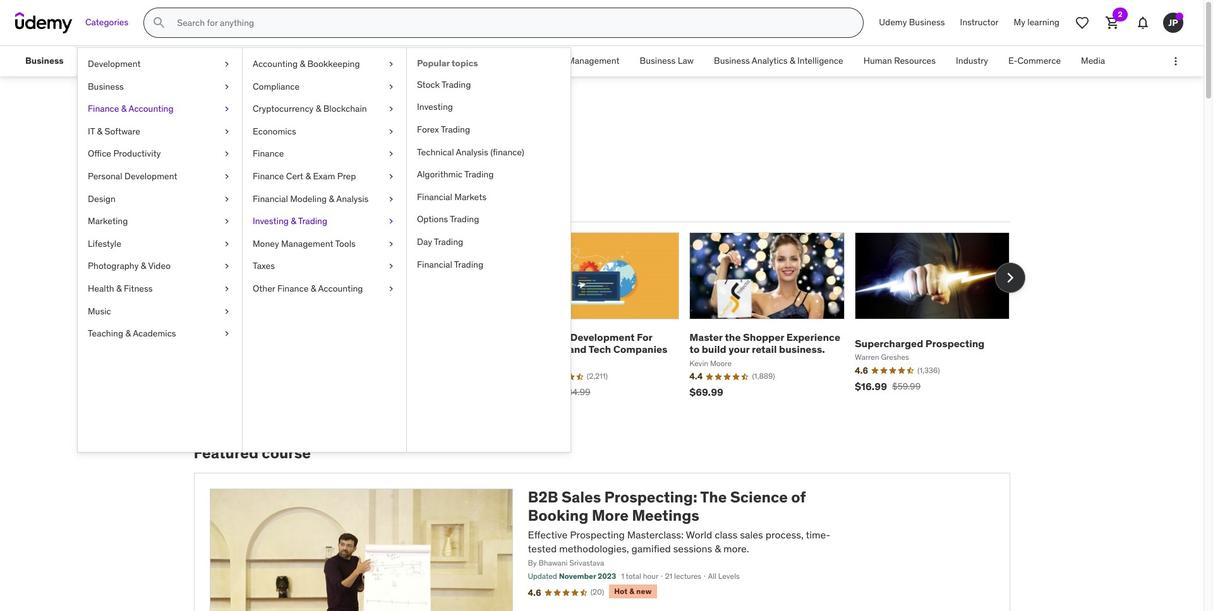 Task type: vqa. For each thing, say whether or not it's contained in the screenshot.
the bottom or
no



Task type: locate. For each thing, give the bounding box(es) containing it.
management right project
[[568, 55, 620, 66]]

prospecting
[[926, 337, 985, 350], [570, 529, 625, 541]]

management inside management link
[[267, 55, 319, 66]]

more subcategory menu links image
[[1170, 55, 1182, 68]]

sales inside 'b2b sales prospecting: the science of booking more meetings effective prospecting masterclass: world class sales process, time- tested methodologies, gamified sessions & more. by bhawani srivastava'
[[562, 488, 601, 508]]

the
[[725, 331, 741, 344]]

xsmall image for health & fitness
[[222, 283, 232, 295]]

time-
[[806, 529, 831, 541]]

trading down day trading link in the top of the page
[[454, 259, 484, 270]]

business right udemy
[[909, 17, 945, 28]]

0 horizontal spatial investing
[[253, 216, 289, 227]]

media
[[1081, 55, 1105, 66]]

development for business
[[570, 331, 635, 344]]

0 vertical spatial courses
[[251, 106, 333, 133]]

personal
[[88, 171, 122, 182]]

udemy image
[[15, 12, 73, 33]]

xsmall image inside financial modeling & analysis link
[[386, 193, 396, 205]]

0 vertical spatial to
[[256, 161, 271, 181]]

& right cert
[[306, 171, 311, 182]]

office
[[88, 148, 111, 159]]

to left build
[[690, 343, 700, 356]]

xsmall image for lifestyle
[[222, 238, 232, 250]]

0 vertical spatial accounting
[[253, 58, 298, 70]]

& right health
[[116, 283, 122, 294]]

finance for finance cert & exam prep
[[253, 171, 284, 182]]

trading inside financial trading link
[[454, 259, 484, 270]]

sales up "compliance" link
[[339, 55, 361, 66]]

1 vertical spatial development
[[124, 171, 177, 182]]

stock
[[417, 79, 440, 90]]

courses to get you started
[[194, 161, 384, 181]]

more
[[592, 506, 629, 526]]

intelligence
[[798, 55, 844, 66]]

xsmall image inside design link
[[222, 193, 232, 205]]

xsmall image inside finance & accounting link
[[222, 103, 232, 116]]

xsmall image inside cryptocurrency & blockchain link
[[386, 103, 396, 116]]

day
[[417, 236, 432, 248]]

0 vertical spatial analysis
[[456, 146, 488, 158]]

0 horizontal spatial sales
[[194, 106, 247, 133]]

xsmall image inside taxes link
[[386, 261, 396, 273]]

b2b
[[528, 488, 558, 508]]

xsmall image inside office productivity link
[[222, 148, 232, 161]]

cert
[[286, 171, 303, 182]]

development inside business development for startups and tech companies
[[570, 331, 635, 344]]

& left video
[[141, 261, 146, 272]]

xsmall image inside 'economics' link
[[386, 126, 396, 138]]

blockchain
[[323, 103, 367, 115]]

class
[[715, 529, 738, 541]]

xsmall image inside 'it & software' link
[[222, 126, 232, 138]]

design link
[[78, 188, 242, 211]]

xsmall image
[[222, 81, 232, 93], [386, 81, 396, 93], [222, 103, 232, 116], [222, 148, 232, 161], [222, 171, 232, 183], [386, 171, 396, 183], [222, 238, 232, 250], [386, 238, 396, 250], [386, 261, 396, 273], [222, 283, 232, 295], [386, 283, 396, 295], [222, 306, 232, 318]]

investing up money
[[253, 216, 289, 227]]

xsmall image for music
[[222, 306, 232, 318]]

trading up the technical analysis (finance)
[[441, 124, 470, 135]]

& down "compliance" link
[[316, 103, 321, 115]]

21 lectures
[[665, 572, 702, 582]]

1 vertical spatial analysis
[[336, 193, 369, 204]]

the
[[700, 488, 727, 508]]

investing for investing
[[417, 101, 453, 113]]

business link up finance & accounting
[[78, 76, 242, 98]]

& down trending
[[291, 216, 296, 227]]

xsmall image inside development link
[[222, 58, 232, 71]]

prep
[[337, 171, 356, 182]]

effective
[[528, 529, 568, 541]]

entrepreneurship
[[95, 55, 164, 66]]

instructor
[[960, 17, 999, 28]]

xsmall image inside "compliance" link
[[386, 81, 396, 93]]

xsmall image inside investing & trading link
[[386, 216, 396, 228]]

courses
[[251, 106, 333, 133], [194, 161, 253, 181]]

algorithmic trading link
[[407, 164, 571, 186]]

trading inside "stock trading" link
[[442, 79, 471, 90]]

& left bookkeeping
[[300, 58, 305, 70]]

1 vertical spatial to
[[690, 343, 700, 356]]

course
[[262, 444, 311, 463]]

business left the law
[[640, 55, 676, 66]]

financial for financial trading
[[417, 259, 452, 270]]

accounting up compliance
[[253, 58, 298, 70]]

xsmall image for economics
[[386, 126, 396, 138]]

jp link
[[1158, 8, 1189, 38]]

master the shopper experience to build your retail business. link
[[690, 331, 841, 356]]

xsmall image for taxes
[[386, 261, 396, 273]]

trading inside algorithmic trading link
[[464, 169, 494, 180]]

xsmall image inside 'marketing' link
[[222, 216, 232, 228]]

0 horizontal spatial analysis
[[336, 193, 369, 204]]

investing down stock
[[417, 101, 453, 113]]

xsmall image
[[222, 58, 232, 71], [386, 58, 396, 71], [386, 103, 396, 116], [222, 126, 232, 138], [386, 126, 396, 138], [386, 148, 396, 161], [222, 193, 232, 205], [386, 193, 396, 205], [222, 216, 232, 228], [386, 216, 396, 228], [222, 261, 232, 273], [222, 328, 232, 340]]

science
[[730, 488, 788, 508]]

popular
[[417, 58, 450, 69]]

1 vertical spatial sales
[[194, 106, 247, 133]]

wishlist image
[[1075, 15, 1090, 30]]

sales for sales courses
[[194, 106, 247, 133]]

finance & accounting
[[88, 103, 174, 115]]

prospecting inside carousel element
[[926, 337, 985, 350]]

other finance & accounting
[[253, 283, 363, 294]]

industry link
[[946, 46, 999, 76]]

finance
[[88, 103, 119, 115], [253, 148, 284, 159], [253, 171, 284, 182], [277, 283, 309, 294]]

finance left cert
[[253, 171, 284, 182]]

0 vertical spatial investing
[[417, 101, 453, 113]]

finance up it & software
[[88, 103, 119, 115]]

other finance & accounting link
[[243, 278, 406, 301]]

commerce
[[1018, 55, 1061, 66]]

investing link
[[407, 96, 571, 119]]

cryptocurrency & blockchain link
[[243, 98, 406, 121]]

masterclass:
[[627, 529, 684, 541]]

xsmall image for financial modeling & analysis
[[386, 193, 396, 205]]

design
[[88, 193, 116, 204]]

srivastava
[[570, 559, 604, 568]]

trading for stock
[[442, 79, 471, 90]]

trading down markets at the left of the page
[[450, 214, 479, 225]]

personal development link
[[78, 166, 242, 188]]

accounting up 'it & software' link at the left of page
[[129, 103, 174, 115]]

development link
[[78, 53, 242, 76]]

communication link
[[174, 46, 257, 76]]

options trading
[[417, 214, 479, 225]]

& inside 'b2b sales prospecting: the science of booking more meetings effective prospecting masterclass: world class sales process, time- tested methodologies, gamified sessions & more. by bhawani srivastava'
[[715, 543, 721, 556]]

sales
[[339, 55, 361, 66], [194, 106, 247, 133], [562, 488, 601, 508]]

business law
[[640, 55, 694, 66]]

xsmall image for personal development
[[222, 171, 232, 183]]

analysis inside investing & trading element
[[456, 146, 488, 158]]

levels
[[718, 572, 740, 582]]

xsmall image inside other finance & accounting link
[[386, 283, 396, 295]]

2 vertical spatial development
[[570, 331, 635, 344]]

management down investing & trading link
[[281, 238, 333, 249]]

booking
[[528, 506, 589, 526]]

xsmall image for investing & trading
[[386, 216, 396, 228]]

& right hot
[[630, 587, 635, 597]]

my
[[1014, 17, 1026, 28]]

finance inside 'link'
[[253, 148, 284, 159]]

trading down options trading
[[434, 236, 463, 248]]

1 horizontal spatial investing
[[417, 101, 453, 113]]

& down class
[[715, 543, 721, 556]]

all
[[708, 572, 717, 582]]

music link
[[78, 301, 242, 323]]

economics link
[[243, 121, 406, 143]]

xsmall image inside personal development link
[[222, 171, 232, 183]]

xsmall image inside lifestyle link
[[222, 238, 232, 250]]

0 horizontal spatial accounting
[[129, 103, 174, 115]]

1 vertical spatial investing
[[253, 216, 289, 227]]

compliance
[[253, 81, 300, 92]]

media link
[[1071, 46, 1116, 76]]

xsmall image for it & software
[[222, 126, 232, 138]]

taxes
[[253, 261, 275, 272]]

xsmall image inside business link
[[222, 81, 232, 93]]

trading down topics
[[442, 79, 471, 90]]

academics
[[133, 328, 176, 339]]

november
[[559, 572, 596, 582]]

finance & accounting link
[[78, 98, 242, 121]]

trading down financial modeling & analysis
[[298, 216, 327, 227]]

trending button
[[273, 191, 320, 221]]

udemy business link
[[872, 8, 953, 38]]

lifestyle link
[[78, 233, 242, 256]]

next image
[[1000, 268, 1020, 288]]

new
[[636, 587, 652, 597]]

management inside the money management tools link
[[281, 238, 333, 249]]

master
[[690, 331, 723, 344]]

1 horizontal spatial analysis
[[456, 146, 488, 158]]

& down the finance cert & exam prep link in the top of the page
[[329, 193, 334, 204]]

business inside 'link'
[[909, 17, 945, 28]]

instructor link
[[953, 8, 1006, 38]]

0 vertical spatial development
[[88, 58, 141, 70]]

2
[[1118, 9, 1123, 19]]

trading for options
[[450, 214, 479, 225]]

popular topics
[[417, 58, 478, 69]]

xsmall image inside 'accounting & bookkeeping' link
[[386, 58, 396, 71]]

to inside master the shopper experience to build your retail business.
[[690, 343, 700, 356]]

financial down day trading
[[417, 259, 452, 270]]

business left popular
[[381, 55, 417, 66]]

finance for finance & accounting
[[88, 103, 119, 115]]

analysis down "prep"
[[336, 193, 369, 204]]

personal development
[[88, 171, 177, 182]]

1 horizontal spatial accounting
[[253, 58, 298, 70]]

1 total hour
[[621, 572, 659, 582]]

trading inside "forex trading" link
[[441, 124, 470, 135]]

financial up options
[[417, 191, 452, 203]]

xsmall image inside photography & video link
[[222, 261, 232, 273]]

business law link
[[630, 46, 704, 76]]

tech
[[589, 343, 611, 356]]

finance down economics
[[253, 148, 284, 159]]

accounting down taxes link
[[318, 283, 363, 294]]

submit search image
[[152, 15, 167, 30]]

master the shopper experience to build your retail business.
[[690, 331, 841, 356]]

xsmall image for money management tools
[[386, 238, 396, 250]]

0 vertical spatial prospecting
[[926, 337, 985, 350]]

forex trading
[[417, 124, 470, 135]]

business up finance & accounting
[[88, 81, 124, 92]]

1 vertical spatial prospecting
[[570, 529, 625, 541]]

analytics
[[752, 55, 788, 66]]

xsmall image inside the finance cert & exam prep link
[[386, 171, 396, 183]]

xsmall image inside "finance" 'link'
[[386, 148, 396, 161]]

0 vertical spatial sales
[[339, 55, 361, 66]]

2 vertical spatial sales
[[562, 488, 601, 508]]

trading down the technical analysis (finance)
[[464, 169, 494, 180]]

management inside project management link
[[568, 55, 620, 66]]

trading inside options trading link
[[450, 214, 479, 225]]

0 horizontal spatial prospecting
[[570, 529, 625, 541]]

finance link
[[243, 143, 406, 166]]

2 vertical spatial accounting
[[318, 283, 363, 294]]

xsmall image inside health & fitness link
[[222, 283, 232, 295]]

trading for forex
[[441, 124, 470, 135]]

business inside business development for startups and tech companies
[[524, 331, 568, 344]]

arrow pointing to subcategory menu links image
[[74, 46, 85, 76]]

by
[[528, 559, 537, 568]]

business left and
[[524, 331, 568, 344]]

trading inside day trading link
[[434, 236, 463, 248]]

health
[[88, 283, 114, 294]]

management up compliance
[[267, 55, 319, 66]]

trading inside investing & trading link
[[298, 216, 327, 227]]

categories button
[[78, 8, 136, 38]]

experience
[[787, 331, 841, 344]]

1 horizontal spatial prospecting
[[926, 337, 985, 350]]

sales left economics
[[194, 106, 247, 133]]

xsmall image inside teaching & academics link
[[222, 328, 232, 340]]

meetings
[[632, 506, 700, 526]]

financial modeling & analysis
[[253, 193, 369, 204]]

investing & trading link
[[243, 211, 406, 233]]

1 horizontal spatial sales
[[339, 55, 361, 66]]

to left get
[[256, 161, 271, 181]]

law
[[678, 55, 694, 66]]

most popular button
[[194, 191, 262, 221]]

analysis
[[456, 146, 488, 158], [336, 193, 369, 204]]

analysis down "forex trading" link at the top left
[[456, 146, 488, 158]]

financial up investing & trading
[[253, 193, 288, 204]]

algorithmic
[[417, 169, 463, 180]]

xsmall image inside the money management tools link
[[386, 238, 396, 250]]

operations
[[473, 55, 517, 66]]

& up software
[[121, 103, 127, 115]]

sales right "b2b"
[[562, 488, 601, 508]]

2 horizontal spatial sales
[[562, 488, 601, 508]]

business link down 'udemy' image
[[15, 46, 74, 76]]

xsmall image inside music "link"
[[222, 306, 232, 318]]

1 horizontal spatial to
[[690, 343, 700, 356]]

0 horizontal spatial business link
[[15, 46, 74, 76]]



Task type: describe. For each thing, give the bounding box(es) containing it.
xsmall image for cryptocurrency & blockchain
[[386, 103, 396, 116]]

notifications image
[[1136, 15, 1151, 30]]

most popular
[[196, 199, 260, 212]]

sales for sales
[[339, 55, 361, 66]]

algorithmic trading
[[417, 169, 494, 180]]

xsmall image for office productivity
[[222, 148, 232, 161]]

categories
[[85, 17, 129, 28]]

shopping cart with 2 items image
[[1105, 15, 1120, 30]]

business development for startups and tech companies link
[[524, 331, 668, 356]]

bookkeeping
[[307, 58, 360, 70]]

accounting & bookkeeping link
[[243, 53, 406, 76]]

entrepreneurship link
[[85, 46, 174, 76]]

prospecting inside 'b2b sales prospecting: the science of booking more meetings effective prospecting masterclass: world class sales process, time- tested methodologies, gamified sessions & more. by bhawani srivastava'
[[570, 529, 625, 541]]

business left analytics at top
[[714, 55, 750, 66]]

trading for financial
[[454, 259, 484, 270]]

b2b sales prospecting: the science of booking more meetings effective prospecting masterclass: world class sales process, time- tested methodologies, gamified sessions & more. by bhawani srivastava
[[528, 488, 831, 568]]

finance right other
[[277, 283, 309, 294]]

money management tools link
[[243, 233, 406, 256]]

video
[[148, 261, 171, 272]]

started
[[331, 161, 384, 181]]

hot & new
[[614, 587, 652, 597]]

companies
[[613, 343, 668, 356]]

financial markets
[[417, 191, 487, 203]]

development for personal
[[124, 171, 177, 182]]

business.
[[779, 343, 825, 356]]

finance for finance
[[253, 148, 284, 159]]

1 horizontal spatial business link
[[78, 76, 242, 98]]

trading for day
[[434, 236, 463, 248]]

xsmall image for teaching & academics
[[222, 328, 232, 340]]

2023
[[598, 572, 616, 582]]

financial for financial modeling & analysis
[[253, 193, 288, 204]]

music
[[88, 306, 111, 317]]

& right it
[[97, 126, 103, 137]]

sales courses
[[194, 106, 333, 133]]

taxes link
[[243, 256, 406, 278]]

topics
[[452, 58, 478, 69]]

supercharged
[[855, 337, 924, 350]]

office productivity
[[88, 148, 161, 159]]

your
[[729, 343, 750, 356]]

project
[[537, 55, 565, 66]]

cryptocurrency & blockchain
[[253, 103, 367, 115]]

xsmall image for other finance & accounting
[[386, 283, 396, 295]]

xsmall image for compliance
[[386, 81, 396, 93]]

day trading link
[[407, 231, 571, 254]]

teaching & academics link
[[78, 323, 242, 346]]

& down taxes link
[[311, 283, 316, 294]]

financial trading link
[[407, 254, 571, 276]]

e-
[[1009, 55, 1018, 66]]

project management
[[537, 55, 620, 66]]

gamified
[[632, 543, 671, 556]]

investing & trading element
[[406, 48, 571, 452]]

xsmall image for photography & video
[[222, 261, 232, 273]]

& right teaching
[[125, 328, 131, 339]]

marketing link
[[78, 211, 242, 233]]

(finance)
[[490, 146, 524, 158]]

you have alerts image
[[1176, 13, 1184, 20]]

software
[[105, 126, 140, 137]]

4.6
[[528, 588, 541, 599]]

teaching & academics
[[88, 328, 176, 339]]

modeling
[[290, 193, 327, 204]]

trading for algorithmic
[[464, 169, 494, 180]]

photography
[[88, 261, 139, 272]]

1 vertical spatial accounting
[[129, 103, 174, 115]]

total
[[626, 572, 641, 582]]

xsmall image for finance cert & exam prep
[[386, 171, 396, 183]]

xsmall image for accounting & bookkeeping
[[386, 58, 396, 71]]

xsmall image for development
[[222, 58, 232, 71]]

0 horizontal spatial to
[[256, 161, 271, 181]]

technical
[[417, 146, 454, 158]]

xsmall image for marketing
[[222, 216, 232, 228]]

21
[[665, 572, 672, 582]]

retail
[[752, 343, 777, 356]]

xsmall image for business
[[222, 81, 232, 93]]

xsmall image for finance & accounting
[[222, 103, 232, 116]]

it & software link
[[78, 121, 242, 143]]

udemy
[[879, 17, 907, 28]]

human resources link
[[854, 46, 946, 76]]

markets
[[455, 191, 487, 203]]

financial for financial markets
[[417, 191, 452, 203]]

xsmall image for finance
[[386, 148, 396, 161]]

business left 'arrow pointing to subcategory menu links' image
[[25, 55, 64, 66]]

supercharged prospecting link
[[855, 337, 985, 350]]

startups
[[524, 343, 566, 356]]

e-commerce
[[1009, 55, 1061, 66]]

management for money management tools
[[281, 238, 333, 249]]

forex trading link
[[407, 119, 571, 141]]

my learning link
[[1006, 8, 1067, 38]]

photography & video
[[88, 261, 171, 272]]

human resources
[[864, 55, 936, 66]]

economics
[[253, 126, 296, 137]]

industry
[[956, 55, 988, 66]]

management for project management
[[568, 55, 620, 66]]

Search for anything text field
[[175, 12, 848, 33]]

updated
[[528, 572, 557, 582]]

popular
[[223, 199, 260, 212]]

hour
[[643, 572, 659, 582]]

carousel element
[[194, 232, 1025, 415]]

& right analytics at top
[[790, 55, 795, 66]]

lifestyle
[[88, 238, 121, 249]]

my learning
[[1014, 17, 1060, 28]]

strategy
[[419, 55, 453, 66]]

forex
[[417, 124, 439, 135]]

exam
[[313, 171, 335, 182]]

sales
[[740, 529, 763, 541]]

options trading link
[[407, 209, 571, 231]]

xsmall image for design
[[222, 193, 232, 205]]

and
[[569, 343, 587, 356]]

1 vertical spatial courses
[[194, 161, 253, 181]]

2 horizontal spatial accounting
[[318, 283, 363, 294]]

investing for investing & trading
[[253, 216, 289, 227]]

business strategy link
[[371, 46, 463, 76]]



